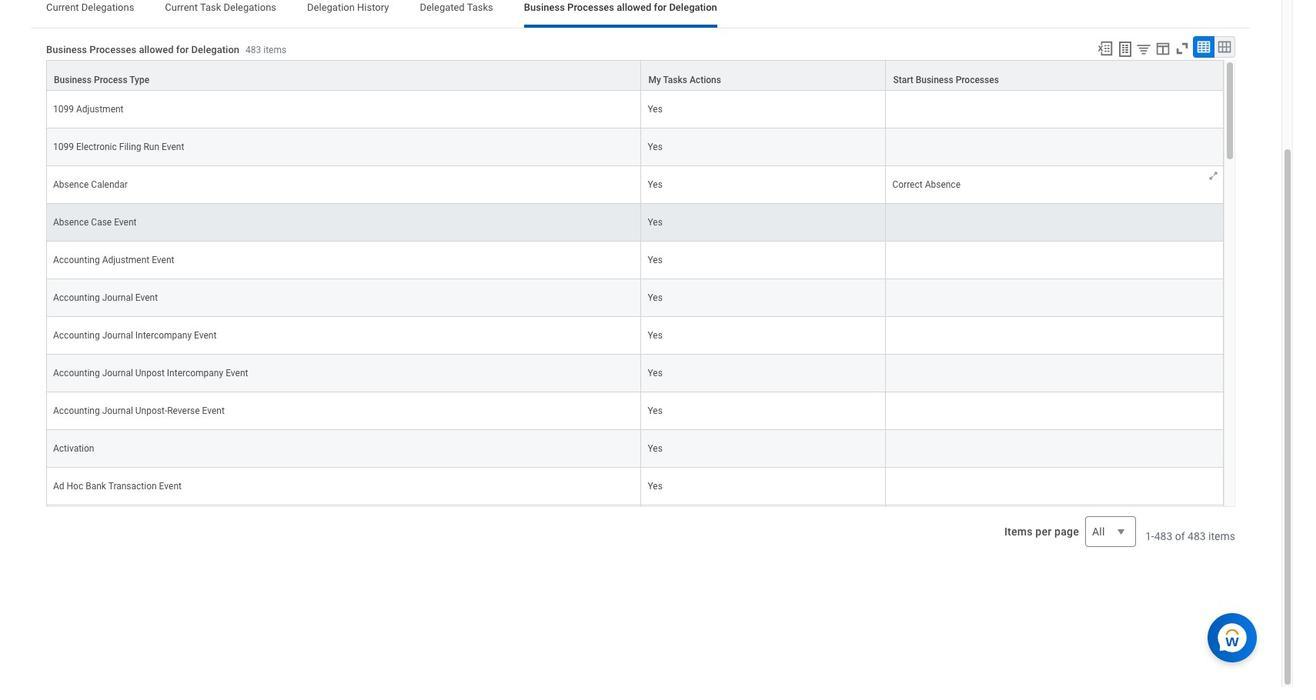 Task type: vqa. For each thing, say whether or not it's contained in the screenshot.
1st the Accounting from the top
yes



Task type: describe. For each thing, give the bounding box(es) containing it.
accounting journal intercompany event
[[53, 330, 217, 341]]

current for current delegations
[[46, 1, 79, 13]]

yes for accounting journal event
[[648, 293, 663, 303]]

start business processes button
[[887, 61, 1224, 90]]

yes for absence calendar
[[648, 179, 663, 190]]

row containing accounting journal unpost-reverse event
[[46, 393, 1224, 430]]

my tasks actions
[[649, 75, 722, 85]]

journal for unpost-
[[102, 406, 133, 416]]

1-483 of 483 items
[[1146, 530, 1236, 543]]

case
[[91, 217, 112, 228]]

row containing accounting journal intercompany event
[[46, 317, 1224, 355]]

table image
[[1197, 39, 1212, 54]]

items inside business processes allowed for delegation 483 items
[[264, 45, 287, 56]]

1-
[[1146, 530, 1155, 543]]

tasks for delegated
[[467, 1, 493, 13]]

journal for intercompany
[[102, 330, 133, 341]]

row containing 1099 adjustment
[[46, 91, 1224, 128]]

cell for accounting journal unpost-reverse event
[[887, 393, 1224, 430]]

for for business processes allowed for delegation
[[654, 1, 667, 13]]

yes for accounting journal unpost-reverse event
[[648, 406, 663, 416]]

cell for ad hoc bank transaction event
[[887, 468, 1224, 506]]

accounting for accounting journal event
[[53, 293, 100, 303]]

electronic
[[76, 142, 117, 152]]

business processes allowed for delegation 483 items
[[46, 44, 287, 56]]

business process type
[[54, 75, 149, 85]]

tab list containing current delegations
[[31, 0, 1251, 28]]

1099 electronic filing run event
[[53, 142, 184, 152]]

2 horizontal spatial 483
[[1188, 530, 1206, 543]]

1099 for 1099 adjustment
[[53, 104, 74, 115]]

correct absence cell
[[887, 166, 1224, 204]]

cell for 1099 electronic filing run event
[[887, 128, 1224, 166]]

correct absence
[[893, 179, 961, 190]]

13 row from the top
[[46, 506, 1224, 544]]

allowed for business processes allowed for delegation 483 items
[[139, 44, 174, 56]]

transaction
[[108, 481, 157, 492]]

per
[[1036, 526, 1052, 538]]

accounting for accounting adjustment event
[[53, 255, 100, 266]]

absence inside cell
[[925, 179, 961, 190]]

1 horizontal spatial delegation
[[307, 1, 355, 13]]

current delegations
[[46, 1, 134, 13]]

type
[[130, 75, 149, 85]]

select to filter grid data image
[[1136, 41, 1153, 57]]

accounting adjustment event
[[53, 255, 174, 266]]

items inside status
[[1209, 530, 1236, 543]]

cell for accounting journal unpost intercompany event
[[887, 355, 1224, 393]]

my tasks actions button
[[642, 61, 886, 90]]

1 delegations from the left
[[81, 1, 134, 13]]

history
[[357, 1, 389, 13]]

unpost-
[[135, 406, 167, 416]]

business for business processes allowed for delegation
[[524, 1, 565, 13]]

delegation for business processes allowed for delegation
[[670, 1, 718, 13]]

reverse
[[167, 406, 200, 416]]

delegation for business processes allowed for delegation 483 items
[[191, 44, 240, 56]]

483 inside business processes allowed for delegation 483 items
[[246, 45, 261, 56]]

absence for absence case event
[[53, 217, 89, 228]]

business processes allowed for delegation
[[524, 1, 718, 13]]

processes for business processes allowed for delegation
[[568, 1, 615, 13]]

grow image
[[1208, 170, 1220, 182]]

expand table image
[[1218, 39, 1233, 54]]

yes for accounting adjustment event
[[648, 255, 663, 266]]

1099 adjustment
[[53, 104, 124, 115]]

cell for absence case event
[[887, 204, 1224, 242]]

hoc
[[67, 481, 83, 492]]

row containing accounting journal unpost intercompany event
[[46, 355, 1224, 393]]

row containing 1099 electronic filing run event
[[46, 128, 1224, 166]]

accounting journal event
[[53, 293, 158, 303]]



Task type: locate. For each thing, give the bounding box(es) containing it.
row containing accounting journal event
[[46, 279, 1224, 317]]

1-483 of 483 items status
[[1146, 529, 1236, 544]]

1 horizontal spatial allowed
[[617, 1, 652, 13]]

intercompany up accounting journal unpost intercompany event
[[135, 330, 192, 341]]

1 journal from the top
[[102, 293, 133, 303]]

for
[[654, 1, 667, 13], [176, 44, 189, 56]]

adjustment for 1099
[[76, 104, 124, 115]]

5 row from the top
[[46, 204, 1224, 242]]

business
[[524, 1, 565, 13], [46, 44, 87, 56], [54, 75, 92, 85], [916, 75, 954, 85]]

yes for accounting journal intercompany event
[[648, 330, 663, 341]]

ad hoc bank transaction event
[[53, 481, 182, 492]]

1 vertical spatial for
[[176, 44, 189, 56]]

business inside tab list
[[524, 1, 565, 13]]

start
[[894, 75, 914, 85]]

absence calendar
[[53, 179, 128, 190]]

journal left unpost- at left bottom
[[102, 406, 133, 416]]

tasks inside tab list
[[467, 1, 493, 13]]

4 accounting from the top
[[53, 368, 100, 379]]

6 row from the top
[[46, 242, 1224, 279]]

items
[[264, 45, 287, 56], [1209, 530, 1236, 543]]

8 yes from the top
[[648, 368, 663, 379]]

0 vertical spatial allowed
[[617, 1, 652, 13]]

1099 left electronic
[[53, 142, 74, 152]]

3 accounting from the top
[[53, 330, 100, 341]]

0 horizontal spatial processes
[[90, 44, 137, 56]]

current for current task delegations
[[165, 1, 198, 13]]

0 vertical spatial for
[[654, 1, 667, 13]]

tasks
[[467, 1, 493, 13], [663, 75, 688, 85]]

2 journal from the top
[[102, 330, 133, 341]]

ad
[[53, 481, 64, 492]]

accounting for accounting journal unpost intercompany event
[[53, 368, 100, 379]]

yes
[[648, 104, 663, 115], [648, 142, 663, 152], [648, 179, 663, 190], [648, 217, 663, 228], [648, 255, 663, 266], [648, 293, 663, 303], [648, 330, 663, 341], [648, 368, 663, 379], [648, 406, 663, 416], [648, 443, 663, 454], [648, 481, 663, 492]]

accounting down accounting journal event
[[53, 330, 100, 341]]

1 current from the left
[[46, 1, 79, 13]]

of
[[1176, 530, 1186, 543]]

2 horizontal spatial delegation
[[670, 1, 718, 13]]

5 yes from the top
[[648, 255, 663, 266]]

1 vertical spatial processes
[[90, 44, 137, 56]]

yes for absence case event
[[648, 217, 663, 228]]

2 current from the left
[[165, 1, 198, 13]]

12 row from the top
[[46, 468, 1224, 506]]

5 accounting from the top
[[53, 406, 100, 416]]

tasks for my
[[663, 75, 688, 85]]

accounting up activation
[[53, 406, 100, 416]]

export to worksheets image
[[1117, 40, 1135, 58]]

delegations
[[81, 1, 134, 13], [224, 1, 277, 13]]

0 vertical spatial adjustment
[[76, 104, 124, 115]]

6 yes from the top
[[648, 293, 663, 303]]

task
[[200, 1, 221, 13]]

2 1099 from the top
[[53, 142, 74, 152]]

business process type button
[[47, 61, 641, 90]]

journal
[[102, 293, 133, 303], [102, 330, 133, 341], [102, 368, 133, 379], [102, 406, 133, 416]]

for inside tab list
[[654, 1, 667, 13]]

1 vertical spatial tasks
[[663, 75, 688, 85]]

1 yes from the top
[[648, 104, 663, 115]]

for down current task delegations
[[176, 44, 189, 56]]

yes for 1099 electronic filing run event
[[648, 142, 663, 152]]

1 horizontal spatial current
[[165, 1, 198, 13]]

0 vertical spatial 1099
[[53, 104, 74, 115]]

absence right "correct"
[[925, 179, 961, 190]]

0 horizontal spatial allowed
[[139, 44, 174, 56]]

delegation left history
[[307, 1, 355, 13]]

1 vertical spatial 1099
[[53, 142, 74, 152]]

absence left case
[[53, 217, 89, 228]]

483 left of
[[1155, 530, 1173, 543]]

2 vertical spatial processes
[[956, 75, 1000, 85]]

0 vertical spatial tasks
[[467, 1, 493, 13]]

1 horizontal spatial 483
[[1155, 530, 1173, 543]]

8 row from the top
[[46, 317, 1224, 355]]

cell for accounting adjustment event
[[887, 242, 1224, 279]]

filing
[[119, 142, 141, 152]]

accounting for accounting journal intercompany event
[[53, 330, 100, 341]]

activation
[[53, 443, 94, 454]]

journal for unpost
[[102, 368, 133, 379]]

accounting
[[53, 255, 100, 266], [53, 293, 100, 303], [53, 330, 100, 341], [53, 368, 100, 379], [53, 406, 100, 416]]

1 vertical spatial adjustment
[[102, 255, 150, 266]]

row containing absence case event
[[46, 204, 1224, 242]]

allowed inside tab list
[[617, 1, 652, 13]]

483
[[246, 45, 261, 56], [1155, 530, 1173, 543], [1188, 530, 1206, 543]]

accounting down absence case event
[[53, 255, 100, 266]]

items per page
[[1005, 526, 1080, 538]]

workday assistant region
[[1208, 608, 1264, 663]]

start business processes
[[894, 75, 1000, 85]]

tasks right my
[[663, 75, 688, 85]]

4 journal from the top
[[102, 406, 133, 416]]

1099 for 1099 electronic filing run event
[[53, 142, 74, 152]]

2 yes from the top
[[648, 142, 663, 152]]

for for business processes allowed for delegation 483 items
[[176, 44, 189, 56]]

0 horizontal spatial delegations
[[81, 1, 134, 13]]

adjustment down business process type
[[76, 104, 124, 115]]

processes
[[568, 1, 615, 13], [90, 44, 137, 56], [956, 75, 1000, 85]]

tasks inside "my tasks actions" popup button
[[663, 75, 688, 85]]

row containing accounting adjustment event
[[46, 242, 1224, 279]]

adjustment up accounting journal event
[[102, 255, 150, 266]]

1 vertical spatial items
[[1209, 530, 1236, 543]]

items per page element
[[1003, 507, 1137, 557]]

accounting journal unpost intercompany event
[[53, 368, 248, 379]]

1 accounting from the top
[[53, 255, 100, 266]]

page
[[1055, 526, 1080, 538]]

row containing ad hoc bank transaction event
[[46, 468, 1224, 506]]

1099
[[53, 104, 74, 115], [53, 142, 74, 152]]

unpost
[[135, 368, 165, 379]]

accounting journal unpost-reverse event
[[53, 406, 225, 416]]

tab list
[[31, 0, 1251, 28]]

journal left unpost
[[102, 368, 133, 379]]

accounting down the accounting journal intercompany event
[[53, 368, 100, 379]]

process
[[94, 75, 128, 85]]

0 horizontal spatial for
[[176, 44, 189, 56]]

journal down accounting journal event
[[102, 330, 133, 341]]

items
[[1005, 526, 1033, 538]]

2 row from the top
[[46, 91, 1224, 128]]

allowed for business processes allowed for delegation
[[617, 1, 652, 13]]

tasks right delegated at top left
[[467, 1, 493, 13]]

3 row from the top
[[46, 128, 1224, 166]]

fullscreen image
[[1174, 40, 1191, 57]]

delegations right task
[[224, 1, 277, 13]]

1 horizontal spatial for
[[654, 1, 667, 13]]

items down current task delegations
[[264, 45, 287, 56]]

1 vertical spatial intercompany
[[167, 368, 223, 379]]

absence left calendar
[[53, 179, 89, 190]]

journal down accounting adjustment event
[[102, 293, 133, 303]]

event
[[162, 142, 184, 152], [114, 217, 137, 228], [152, 255, 174, 266], [135, 293, 158, 303], [194, 330, 217, 341], [226, 368, 248, 379], [202, 406, 225, 416], [159, 481, 182, 492]]

1099 down business process type
[[53, 104, 74, 115]]

1 1099 from the top
[[53, 104, 74, 115]]

business for business processes allowed for delegation 483 items
[[46, 44, 87, 56]]

1 horizontal spatial tasks
[[663, 75, 688, 85]]

row containing absence calendar
[[46, 166, 1224, 204]]

2 accounting from the top
[[53, 293, 100, 303]]

cell for accounting journal intercompany event
[[887, 317, 1224, 355]]

bank
[[86, 481, 106, 492]]

3 journal from the top
[[102, 368, 133, 379]]

yes for activation
[[648, 443, 663, 454]]

processes for business processes allowed for delegation 483 items
[[90, 44, 137, 56]]

delegation up the my tasks actions
[[670, 1, 718, 13]]

row containing business process type
[[46, 60, 1224, 91]]

0 horizontal spatial 483
[[246, 45, 261, 56]]

1 row from the top
[[46, 60, 1224, 91]]

2 delegations from the left
[[224, 1, 277, 13]]

1 vertical spatial allowed
[[139, 44, 174, 56]]

483 right of
[[1188, 530, 1206, 543]]

3 yes from the top
[[648, 179, 663, 190]]

processes inside tab list
[[568, 1, 615, 13]]

11 row from the top
[[46, 430, 1224, 468]]

1 horizontal spatial items
[[1209, 530, 1236, 543]]

absence case event
[[53, 217, 137, 228]]

allowed
[[617, 1, 652, 13], [139, 44, 174, 56]]

calendar
[[91, 179, 128, 190]]

11 yes from the top
[[648, 481, 663, 492]]

0 horizontal spatial items
[[264, 45, 287, 56]]

business for business process type
[[54, 75, 92, 85]]

delegation
[[307, 1, 355, 13], [670, 1, 718, 13], [191, 44, 240, 56]]

journal for event
[[102, 293, 133, 303]]

accounting for accounting journal unpost-reverse event
[[53, 406, 100, 416]]

9 row from the top
[[46, 355, 1224, 393]]

yes for 1099 adjustment
[[648, 104, 663, 115]]

yes for ad hoc bank transaction event
[[648, 481, 663, 492]]

10 row from the top
[[46, 393, 1224, 430]]

adjustment
[[76, 104, 124, 115], [102, 255, 150, 266]]

intercompany up 'reverse'
[[167, 368, 223, 379]]

allowed up my
[[617, 1, 652, 13]]

7 row from the top
[[46, 279, 1224, 317]]

delegated tasks
[[420, 1, 493, 13]]

current
[[46, 1, 79, 13], [165, 1, 198, 13]]

483 down current task delegations
[[246, 45, 261, 56]]

run
[[144, 142, 159, 152]]

delegation down task
[[191, 44, 240, 56]]

accounting down accounting adjustment event
[[53, 293, 100, 303]]

7 yes from the top
[[648, 330, 663, 341]]

intercompany
[[135, 330, 192, 341], [167, 368, 223, 379]]

delegated
[[420, 1, 465, 13]]

correct
[[893, 179, 923, 190]]

1 horizontal spatial delegations
[[224, 1, 277, 13]]

row
[[46, 60, 1224, 91], [46, 91, 1224, 128], [46, 128, 1224, 166], [46, 166, 1224, 204], [46, 204, 1224, 242], [46, 242, 1224, 279], [46, 279, 1224, 317], [46, 317, 1224, 355], [46, 355, 1224, 393], [46, 393, 1224, 430], [46, 430, 1224, 468], [46, 468, 1224, 506], [46, 506, 1224, 544]]

adjustment for accounting
[[102, 255, 150, 266]]

cell for accounting journal event
[[887, 279, 1224, 317]]

cell
[[887, 91, 1224, 128], [887, 128, 1224, 166], [887, 204, 1224, 242], [887, 242, 1224, 279], [887, 279, 1224, 317], [887, 317, 1224, 355], [887, 355, 1224, 393], [887, 393, 1224, 430], [887, 430, 1224, 468], [887, 468, 1224, 506], [46, 506, 642, 544], [642, 506, 887, 544], [887, 506, 1224, 544]]

delegations up business processes allowed for delegation 483 items
[[81, 1, 134, 13]]

my
[[649, 75, 661, 85]]

4 row from the top
[[46, 166, 1224, 204]]

cell for 1099 adjustment
[[887, 91, 1224, 128]]

0 vertical spatial processes
[[568, 1, 615, 13]]

4 yes from the top
[[648, 217, 663, 228]]

yes for accounting journal unpost intercompany event
[[648, 368, 663, 379]]

items right of
[[1209, 530, 1236, 543]]

processes inside popup button
[[956, 75, 1000, 85]]

row containing activation
[[46, 430, 1224, 468]]

click to view/edit grid preferences image
[[1155, 40, 1172, 57]]

current task delegations
[[165, 1, 277, 13]]

allowed up "type"
[[139, 44, 174, 56]]

10 yes from the top
[[648, 443, 663, 454]]

0 vertical spatial intercompany
[[135, 330, 192, 341]]

0 horizontal spatial current
[[46, 1, 79, 13]]

1 horizontal spatial processes
[[568, 1, 615, 13]]

cell for activation
[[887, 430, 1224, 468]]

toolbar
[[1090, 36, 1236, 60]]

actions
[[690, 75, 722, 85]]

0 horizontal spatial tasks
[[467, 1, 493, 13]]

for up my
[[654, 1, 667, 13]]

0 horizontal spatial delegation
[[191, 44, 240, 56]]

9 yes from the top
[[648, 406, 663, 416]]

absence for absence calendar
[[53, 179, 89, 190]]

delegation history
[[307, 1, 389, 13]]

absence
[[53, 179, 89, 190], [925, 179, 961, 190], [53, 217, 89, 228]]

0 vertical spatial items
[[264, 45, 287, 56]]

export to excel image
[[1097, 40, 1114, 57]]

2 horizontal spatial processes
[[956, 75, 1000, 85]]



